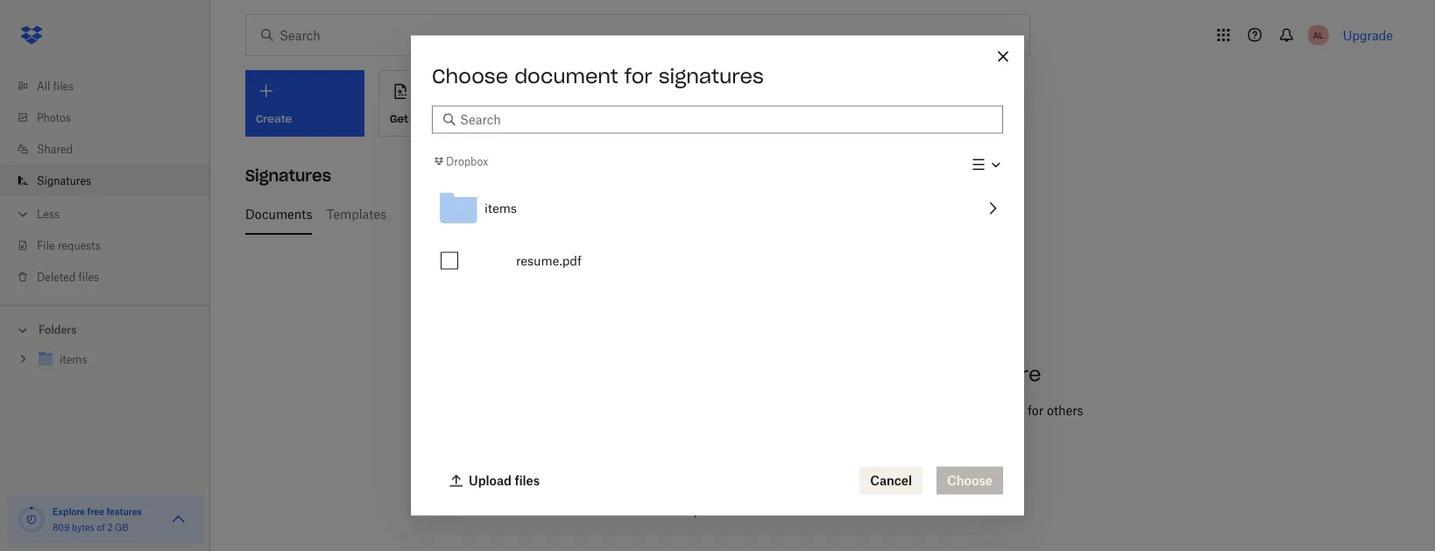Task type: locate. For each thing, give the bounding box(es) containing it.
deleted
[[37, 270, 76, 283]]

a
[[885, 403, 892, 417]]

tab list
[[245, 193, 1386, 235]]

of left items
[[461, 206, 472, 221]]

sign,
[[809, 422, 837, 437]]

1 vertical spatial document
[[895, 403, 954, 417]]

resume.pdf
[[516, 253, 582, 268]]

signatures down shared
[[37, 174, 91, 187]]

get
[[390, 112, 408, 126]]

documents tab
[[245, 193, 312, 235]]

explore
[[53, 506, 85, 517]]

yourself left 'is'
[[738, 206, 784, 221]]

document up here.
[[895, 403, 954, 417]]

signatures up 'documents' "tab"
[[245, 165, 331, 185]]

0 horizontal spatial of
[[97, 522, 105, 533]]

row group containing items
[[432, 182, 1003, 287]]

signatures
[[245, 165, 331, 185], [37, 174, 91, 187]]

0 vertical spatial documents
[[245, 206, 312, 221]]

3
[[450, 206, 457, 221], [475, 206, 483, 221]]

for inside dialog
[[624, 64, 652, 88]]

for
[[624, 64, 652, 88], [1028, 403, 1044, 417]]

document
[[514, 64, 618, 88], [895, 403, 954, 417]]

documents inside 'tab list'
[[245, 206, 312, 221]]

signatures up search text field
[[659, 64, 764, 88]]

row group inside choose document for signatures dialog
[[432, 182, 1003, 287]]

here.
[[901, 422, 930, 437]]

files right all
[[53, 79, 74, 92]]

free
[[87, 506, 104, 517]]

when you sign a document or send one for others to sign, it appears here.
[[795, 403, 1083, 437]]

1 vertical spatial signatures
[[412, 112, 468, 126]]

document up sign yourself
[[514, 64, 618, 88]]

0 horizontal spatial documents
[[245, 206, 312, 221]]

1 horizontal spatial requests
[[544, 206, 594, 221]]

of inside the explore free features 809 bytes of 2 gb
[[97, 522, 105, 533]]

all
[[37, 79, 50, 92]]

upgrade
[[1343, 28, 1393, 42]]

items
[[484, 201, 517, 216]]

documents left templates
[[245, 206, 312, 221]]

upgrade link
[[1343, 28, 1393, 42]]

0 horizontal spatial for
[[624, 64, 652, 88]]

signatures
[[659, 64, 764, 88], [412, 112, 468, 126]]

0 vertical spatial requests
[[544, 206, 594, 221]]

quota usage element
[[18, 506, 46, 534]]

files right the upload at the left
[[515, 473, 540, 488]]

left
[[598, 206, 617, 221]]

1 vertical spatial yourself
[[738, 206, 784, 221]]

0 vertical spatial yourself
[[549, 112, 593, 126]]

sign yourself button
[[512, 70, 631, 137]]

shared
[[37, 142, 73, 156]]

requests left left
[[544, 206, 594, 221]]

choose
[[432, 64, 508, 88]]

2 horizontal spatial files
[[515, 473, 540, 488]]

0 horizontal spatial files
[[53, 79, 74, 92]]

yourself
[[549, 112, 593, 126], [738, 206, 784, 221]]

dropbox
[[446, 155, 488, 168]]

signature
[[486, 206, 541, 221]]

documents
[[245, 206, 312, 221], [795, 362, 910, 386]]

file requests
[[37, 239, 101, 252]]

files for all files
[[53, 79, 74, 92]]

1 horizontal spatial signatures
[[659, 64, 764, 88]]

list
[[0, 60, 210, 305]]

choose document for signatures
[[432, 64, 764, 88]]

upload files
[[469, 473, 540, 488]]

requests right file
[[58, 239, 101, 252]]

document inside when you sign a document or send one for others to sign, it appears here.
[[895, 403, 954, 417]]

when
[[795, 403, 829, 417]]

1 horizontal spatial for
[[1028, 403, 1044, 417]]

bytes
[[72, 522, 94, 533]]

2 vertical spatial files
[[515, 473, 540, 488]]

or
[[957, 403, 969, 417]]

you
[[833, 403, 853, 417]]

1 vertical spatial for
[[1028, 403, 1044, 417]]

0 vertical spatial of
[[461, 206, 472, 221]]

1 horizontal spatial document
[[895, 403, 954, 417]]

upload
[[469, 473, 512, 488]]

send
[[972, 403, 1000, 417]]

files
[[53, 79, 74, 92], [78, 270, 99, 283], [515, 473, 540, 488]]

files inside button
[[515, 473, 540, 488]]

1 horizontal spatial yourself
[[738, 206, 784, 221]]

yourself right sign
[[549, 112, 593, 126]]

0 horizontal spatial 3
[[450, 206, 457, 221]]

0 vertical spatial files
[[53, 79, 74, 92]]

of
[[461, 206, 472, 221], [97, 522, 105, 533]]

less
[[37, 207, 60, 220]]

row group
[[432, 182, 1003, 287]]

0 horizontal spatial signatures
[[412, 112, 468, 126]]

0 horizontal spatial signatures
[[37, 174, 91, 187]]

requests
[[544, 206, 594, 221], [58, 239, 101, 252]]

0 horizontal spatial yourself
[[549, 112, 593, 126]]

folders button
[[0, 316, 210, 342]]

0 horizontal spatial requests
[[58, 239, 101, 252]]

month.
[[645, 206, 686, 221]]

shared link
[[14, 133, 210, 165]]

809
[[53, 522, 70, 533]]

1 horizontal spatial 3
[[475, 206, 483, 221]]

1 vertical spatial files
[[78, 270, 99, 283]]

0 vertical spatial for
[[624, 64, 652, 88]]

0 vertical spatial signatures
[[659, 64, 764, 88]]

documents for documents appear here
[[795, 362, 910, 386]]

documents up you at the bottom of page
[[795, 362, 910, 386]]

resume.pdf button
[[463, 235, 1003, 287]]

signatures right get on the left
[[412, 112, 468, 126]]

0 vertical spatial document
[[514, 64, 618, 88]]

for inside when you sign a document or send one for others to sign, it appears here.
[[1028, 403, 1044, 417]]

document inside dialog
[[514, 64, 618, 88]]

files right 'deleted'
[[78, 270, 99, 283]]

appear
[[916, 362, 989, 386]]

of left 2
[[97, 522, 105, 533]]

1 horizontal spatial files
[[78, 270, 99, 283]]

templates tab
[[326, 193, 387, 235]]

1 vertical spatial documents
[[795, 362, 910, 386]]

1 vertical spatial of
[[97, 522, 105, 533]]

1 horizontal spatial documents
[[795, 362, 910, 386]]

0 horizontal spatial document
[[514, 64, 618, 88]]

cancel
[[870, 473, 912, 488]]



Task type: describe. For each thing, give the bounding box(es) containing it.
tab list containing documents
[[245, 193, 1386, 235]]

documents appear here
[[795, 362, 1041, 386]]

file requests link
[[14, 230, 210, 261]]

cancel button
[[860, 467, 923, 495]]

signatures inside dialog
[[659, 64, 764, 88]]

1 vertical spatial requests
[[58, 239, 101, 252]]

others
[[1047, 403, 1083, 417]]

choose document for signatures dialog
[[411, 35, 1024, 516]]

signing
[[689, 206, 735, 221]]

is
[[787, 206, 797, 221]]

here
[[995, 362, 1041, 386]]

appears
[[851, 422, 898, 437]]

features
[[106, 506, 142, 517]]

signatures inside list item
[[37, 174, 91, 187]]

get signatures
[[390, 112, 468, 126]]

templates
[[326, 206, 387, 221]]

dropbox link
[[432, 152, 488, 170]]

yourself inside button
[[549, 112, 593, 126]]

photos link
[[14, 102, 210, 133]]

1 horizontal spatial of
[[461, 206, 472, 221]]

all files
[[37, 79, 74, 92]]

less image
[[14, 205, 32, 223]]

one
[[1003, 403, 1024, 417]]

deleted files link
[[14, 261, 210, 293]]

2 3 from the left
[[475, 206, 483, 221]]

it
[[840, 422, 848, 437]]

requests inside 'tab list'
[[544, 206, 594, 221]]

to
[[795, 422, 806, 437]]

photos
[[37, 111, 71, 124]]

file
[[37, 239, 55, 252]]

signatures inside button
[[412, 112, 468, 126]]

1 horizontal spatial signatures
[[245, 165, 331, 185]]

get signatures button
[[378, 70, 498, 137]]

dropbox image
[[14, 18, 49, 53]]

explore free features 809 bytes of 2 gb
[[53, 506, 142, 533]]

deleted files
[[37, 270, 99, 283]]

3 of 3 signature requests left this month. signing yourself is unlimited.
[[450, 206, 859, 221]]

folders
[[39, 323, 77, 336]]

all files link
[[14, 70, 210, 102]]

2
[[107, 522, 113, 533]]

unlimited.
[[800, 206, 859, 221]]

yourself inside 'tab list'
[[738, 206, 784, 221]]

files for upload files
[[515, 473, 540, 488]]

upload files button
[[439, 467, 550, 495]]

signatures list item
[[0, 165, 210, 196]]

gb
[[115, 522, 129, 533]]

signatures link
[[14, 165, 210, 196]]

sign yourself
[[523, 112, 593, 126]]

Search text field
[[460, 110, 993, 129]]

list containing all files
[[0, 60, 210, 305]]

items button
[[432, 182, 1003, 235]]

sign
[[523, 112, 545, 126]]

files for deleted files
[[78, 270, 99, 283]]

documents for documents
[[245, 206, 312, 221]]

this
[[620, 206, 642, 221]]

sign
[[857, 403, 881, 417]]

1 3 from the left
[[450, 206, 457, 221]]



Task type: vqa. For each thing, say whether or not it's contained in the screenshot.
'File requests' link
yes



